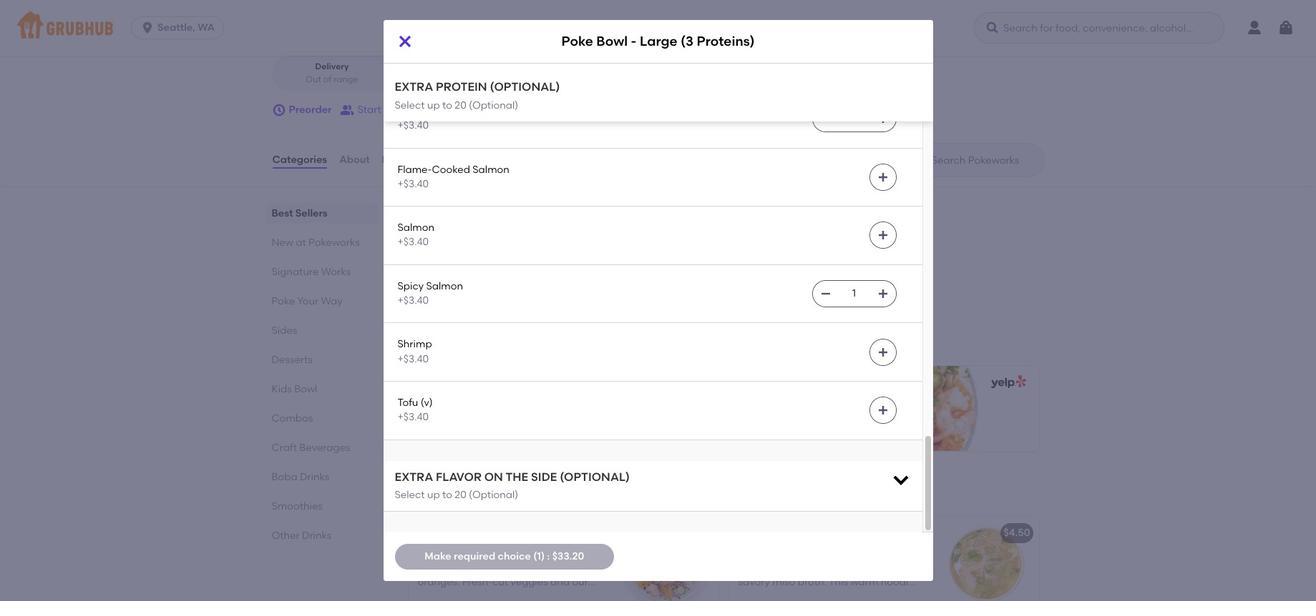 Task type: locate. For each thing, give the bounding box(es) containing it.
$4.50
[[1004, 528, 1030, 540]]

good
[[357, 26, 381, 36]]

at down 'best sellers'
[[296, 237, 306, 249]]

extra for extra flavor on the side (optional)
[[395, 471, 433, 484]]

new at pokeworks up signature works
[[272, 237, 360, 249]]

$15.65 +
[[676, 528, 712, 540]]

grubhub
[[488, 341, 531, 354]]

best down "categories" button
[[272, 208, 293, 220]]

reviews
[[382, 154, 422, 166]]

1 spicy from the top
[[398, 105, 424, 117]]

Search Pokeworks search field
[[930, 154, 1039, 168]]

drinks right other
[[302, 530, 332, 543]]

4 +$3.40 from the top
[[398, 237, 429, 249]]

0 vertical spatial order
[[575, 26, 597, 36]]

craft
[[272, 442, 297, 454]]

0 vertical spatial at
[[296, 237, 306, 249]]

seattle, wa
[[158, 21, 215, 34]]

seattle, wa button
[[131, 16, 230, 39]]

+$3.40 inside ahi tuna +$3.40
[[398, 61, 429, 73]]

way for your
[[321, 296, 342, 308]]

svg image
[[140, 21, 155, 35], [985, 21, 1000, 35], [396, 33, 413, 50], [820, 113, 831, 125], [877, 230, 888, 242], [820, 288, 831, 300], [877, 288, 888, 300], [877, 405, 888, 417], [891, 470, 911, 490]]

with down this
[[825, 591, 845, 602]]

0 vertical spatial drinks
[[300, 472, 329, 484]]

sellers inside the best sellers most ordered on grubhub
[[443, 321, 493, 339]]

0 horizontal spatial way
[[321, 296, 342, 308]]

0 vertical spatial sellers
[[295, 208, 328, 220]]

0 horizontal spatial (3
[[681, 33, 694, 50]]

spicy inside the spicy salmon +$3.40
[[398, 280, 424, 293]]

to down flavor
[[442, 490, 452, 502]]

on inside $3 off offer valid on first orders of $15 or more.
[[473, 242, 485, 254]]

luxe lobster bowl image
[[611, 518, 718, 602]]

drinks down 'craft beverages'
[[300, 472, 329, 484]]

•
[[393, 3, 397, 16], [447, 74, 451, 84]]

start group order button
[[340, 97, 441, 123]]

salmon inside the spicy salmon +$3.40
[[426, 280, 463, 293]]

warm
[[851, 577, 878, 589]]

0 horizontal spatial proteins)
[[532, 405, 576, 417]]

0 horizontal spatial -
[[472, 405, 477, 417]]

spicy down or
[[398, 280, 424, 293]]

0 horizontal spatial of
[[323, 74, 332, 84]]

miso
[[772, 577, 795, 589]]

extra inside extra flavor on the side (optional) select up to 20 (optional)
[[395, 471, 433, 484]]

1 vertical spatial of
[[541, 242, 551, 254]]

garnished
[[774, 591, 823, 602]]

1 horizontal spatial best
[[406, 321, 439, 339]]

2 extra from the top
[[395, 471, 433, 484]]

poke bowl - large (3 proteins) inside poke bowl - large (3 proteins) button
[[740, 405, 887, 417]]

1 horizontal spatial with
[[825, 591, 845, 602]]

sellers up ordered
[[443, 321, 493, 339]]

1 vertical spatial pokeworks
[[464, 485, 545, 503]]

2 (optional) from the top
[[469, 490, 518, 502]]

1 vertical spatial to
[[442, 490, 452, 502]]

0 vertical spatial (3
[[681, 33, 694, 50]]

ramen
[[803, 562, 835, 575]]

to down protein
[[442, 99, 452, 111]]

:
[[547, 551, 550, 563]]

0 vertical spatial to
[[442, 99, 452, 111]]

+$3.40 up or
[[398, 237, 429, 249]]

with
[[738, 562, 759, 575], [825, 591, 845, 602]]

pokeworks down on
[[464, 485, 545, 503]]

extra left flavor
[[395, 471, 433, 484]]

combos
[[272, 413, 313, 425]]

1 extra from the top
[[395, 80, 433, 94]]

ordered
[[432, 341, 471, 354]]

correct order
[[541, 26, 597, 36]]

best up most at the left
[[406, 321, 439, 339]]

(425)
[[400, 3, 424, 16]]

spicy down 6.0
[[398, 105, 424, 117]]

to inside extra protein (optional) select up to 20 (optional)
[[442, 99, 452, 111]]

green
[[848, 591, 876, 602]]

1 horizontal spatial •
[[447, 74, 451, 84]]

$15.65
[[420, 422, 450, 434], [676, 528, 706, 540]]

0 vertical spatial (optional)
[[490, 80, 560, 94]]

of down delivery
[[323, 74, 332, 84]]

0 vertical spatial of
[[323, 74, 332, 84]]

1 vertical spatial select
[[395, 490, 425, 502]]

1 horizontal spatial way
[[352, 3, 373, 16]]

up down flavor
[[427, 490, 440, 502]]

noodle
[[881, 577, 914, 589]]

sides
[[272, 325, 297, 337]]

(optional) right 10–20
[[490, 80, 560, 94]]

1 horizontal spatial order
[[575, 26, 597, 36]]

pokeworks up works
[[309, 237, 360, 249]]

0 vertical spatial tuna
[[416, 47, 439, 59]]

0 horizontal spatial $15.65
[[420, 422, 450, 434]]

yelp image for poke bowl - large (3 proteins)
[[988, 376, 1026, 390]]

1 vertical spatial large
[[800, 405, 828, 417]]

0 vertical spatial new
[[272, 237, 293, 249]]

1 horizontal spatial new at pokeworks
[[406, 485, 545, 503]]

0 vertical spatial $15.65
[[420, 422, 450, 434]]

option group containing delivery out of range
[[272, 55, 517, 92]]

0 horizontal spatial with
[[738, 562, 759, 575]]

20 inside extra flavor on the side (optional) select up to 20 (optional)
[[455, 490, 466, 502]]

2 up from the top
[[427, 490, 440, 502]]

or
[[420, 256, 430, 268]]

kids bowl
[[272, 384, 317, 396]]

+$3.40 down start group order
[[398, 120, 429, 132]]

search icon image
[[909, 152, 926, 169]]

order right the group
[[415, 104, 441, 116]]

0 horizontal spatial •
[[393, 3, 397, 16]]

1 vertical spatial new
[[406, 485, 440, 503]]

spicy inside spicy tuna +$3.40
[[398, 105, 424, 117]]

extra for extra protein (optional)
[[395, 80, 433, 94]]

0 horizontal spatial yelp image
[[667, 376, 705, 390]]

$3
[[420, 225, 432, 237]]

on inside the best sellers most ordered on grubhub
[[473, 341, 485, 354]]

at down flavor
[[444, 485, 460, 503]]

extra protein (optional) select up to 20 (optional)
[[395, 80, 560, 111]]

0 vertical spatial spicy
[[398, 105, 424, 117]]

see details button
[[420, 278, 474, 304]]

other drinks
[[272, 530, 332, 543]]

2 vertical spatial salmon
[[426, 280, 463, 293]]

extra flavor on the side (optional) select up to 20 (optional)
[[395, 471, 630, 502]]

Input item quantity number field
[[838, 106, 870, 132], [838, 281, 870, 307]]

tuna inside spicy tuna +$3.40
[[426, 105, 450, 117]]

poke inside button
[[740, 405, 764, 417]]

promo image
[[592, 235, 645, 288]]

5 +$3.40 from the top
[[398, 295, 429, 307]]

large
[[640, 33, 677, 50], [800, 405, 828, 417]]

1 vertical spatial new at pokeworks
[[406, 485, 545, 503]]

10–20
[[454, 74, 477, 84]]

poke inside poke bowl - regular (2 proteins) $15.65
[[420, 405, 444, 417]]

1 horizontal spatial $15.65
[[676, 528, 706, 540]]

1 vertical spatial input item quantity number field
[[838, 281, 870, 307]]

sellers for best sellers most ordered on grubhub
[[443, 321, 493, 339]]

0 vertical spatial way
[[352, 3, 373, 16]]

way
[[352, 3, 373, 16], [321, 296, 342, 308]]

0 vertical spatial up
[[427, 99, 440, 111]]

order
[[575, 26, 597, 36], [415, 104, 441, 116]]

+$3.40 down shrimp
[[398, 353, 429, 365]]

preorder
[[289, 104, 332, 116]]

1 vertical spatial best
[[406, 321, 439, 339]]

yelp image
[[667, 376, 705, 390], [988, 376, 1026, 390]]

+$3.40 down or
[[398, 295, 429, 307]]

categories button
[[272, 135, 328, 186]]

1 vertical spatial poke bowl - large (3 proteins)
[[740, 405, 887, 417]]

best for best sellers most ordered on grubhub
[[406, 321, 439, 339]]

1 +$3.40 from the top
[[398, 61, 429, 73]]

0 horizontal spatial large
[[640, 33, 677, 50]]

1 vertical spatial 20
[[455, 490, 466, 502]]

on left first
[[473, 242, 485, 254]]

tuna inside ahi tuna +$3.40
[[416, 47, 439, 59]]

sellers down "categories" button
[[295, 208, 328, 220]]

signature works
[[272, 266, 351, 278]]

best inside the best sellers most ordered on grubhub
[[406, 321, 439, 339]]

1 horizontal spatial large
[[800, 405, 828, 417]]

0 vertical spatial poke bowl - large (3 proteins)
[[561, 33, 755, 50]]

sellers for best sellers
[[295, 208, 328, 220]]

new at pokeworks down flavor
[[406, 485, 545, 503]]

lobster
[[443, 528, 480, 540]]

0 horizontal spatial best
[[272, 208, 293, 220]]

this
[[829, 577, 848, 589]]

0 vertical spatial with
[[738, 562, 759, 575]]

people icon image
[[340, 103, 355, 117]]

chicken
[[738, 528, 779, 540]]

2 spicy from the top
[[398, 280, 424, 293]]

1 (optional) from the top
[[469, 99, 518, 111]]

first
[[488, 242, 506, 254]]

preorder button
[[272, 97, 332, 123]]

1 horizontal spatial at
[[444, 485, 460, 503]]

min
[[479, 74, 494, 84]]

pickup 6.0 mi • 10–20 min
[[419, 62, 494, 84]]

way right your
[[321, 296, 342, 308]]

extra inside extra protein (optional) select up to 20 (optional)
[[395, 80, 433, 94]]

222 bellevue way ne button
[[289, 2, 390, 18]]

0 horizontal spatial sellers
[[295, 208, 328, 220]]

noodle
[[781, 528, 817, 540]]

select down 6.0
[[395, 99, 425, 111]]

1 up from the top
[[427, 99, 440, 111]]

chicken noodle soup image
[[931, 518, 1039, 602]]

good food
[[357, 26, 402, 36]]

pickup
[[442, 62, 471, 72]]

1 vertical spatial at
[[444, 485, 460, 503]]

new down flavor
[[406, 485, 440, 503]]

1 horizontal spatial -
[[631, 33, 637, 50]]

of left $15
[[541, 242, 551, 254]]

1 vertical spatial way
[[321, 296, 342, 308]]

• right the ne
[[393, 3, 397, 16]]

protein
[[436, 80, 487, 94]]

up down "mi"
[[427, 99, 440, 111]]

svg image inside preorder "button"
[[272, 103, 286, 117]]

2 20 from the top
[[455, 490, 466, 502]]

+$3.40
[[398, 61, 429, 73], [398, 120, 429, 132], [398, 178, 429, 190], [398, 237, 429, 249], [398, 295, 429, 307], [398, 353, 429, 365], [398, 412, 429, 424]]

1 vertical spatial extra
[[395, 471, 433, 484]]

flame-cooked salmon +$3.40
[[398, 164, 509, 190]]

0 vertical spatial salmon
[[473, 164, 509, 176]]

1 vertical spatial (3
[[831, 405, 840, 417]]

savory chicken breast combined with delicate ramen noodles and our savory miso broth. this warm noodle soup is garnished with green onions.
[[738, 548, 916, 602]]

1 vertical spatial drinks
[[302, 530, 332, 543]]

0 vertical spatial select
[[395, 99, 425, 111]]

0 horizontal spatial at
[[296, 237, 306, 249]]

side
[[531, 471, 557, 484]]

0 vertical spatial input item quantity number field
[[838, 106, 870, 132]]

2 select from the top
[[395, 490, 425, 502]]

extra
[[395, 80, 433, 94], [395, 471, 433, 484]]

2 horizontal spatial -
[[793, 405, 797, 417]]

0 horizontal spatial pokeworks
[[309, 237, 360, 249]]

1 horizontal spatial new
[[406, 485, 440, 503]]

savory
[[738, 548, 771, 560]]

on right ordered
[[473, 341, 485, 354]]

2 +$3.40 from the top
[[398, 120, 429, 132]]

spicy
[[398, 105, 424, 117], [398, 280, 424, 293]]

of
[[323, 74, 332, 84], [541, 242, 551, 254]]

1 vertical spatial (optional)
[[560, 471, 630, 484]]

cooked
[[432, 164, 470, 176]]

0 vertical spatial •
[[393, 3, 397, 16]]

2 input item quantity number field from the top
[[838, 281, 870, 307]]

chicken
[[774, 548, 811, 560]]

1 yelp image from the left
[[667, 376, 705, 390]]

(optional) inside extra flavor on the side (optional) select up to 20 (optional)
[[469, 490, 518, 502]]

-
[[631, 33, 637, 50], [472, 405, 477, 417], [793, 405, 797, 417]]

1 vertical spatial with
[[825, 591, 845, 602]]

(optional) down on
[[469, 490, 518, 502]]

wa
[[198, 21, 215, 34]]

(optional) inside extra flavor on the side (optional) select up to 20 (optional)
[[560, 471, 630, 484]]

yelp image for poke bowl - regular (2 proteins)
[[667, 376, 705, 390]]

6 +$3.40 from the top
[[398, 353, 429, 365]]

tuna down "mi"
[[426, 105, 450, 117]]

0 horizontal spatial new at pokeworks
[[272, 237, 360, 249]]

• right "mi"
[[447, 74, 451, 84]]

best sellers
[[272, 208, 328, 220]]

0 vertical spatial on
[[473, 242, 485, 254]]

(optional)
[[490, 80, 560, 94], [560, 471, 630, 484]]

7 +$3.40 from the top
[[398, 412, 429, 424]]

(optional) right side
[[560, 471, 630, 484]]

222
[[290, 3, 306, 16]]

1 horizontal spatial of
[[541, 242, 551, 254]]

make required choice (1) : $33.20
[[425, 551, 584, 563]]

of inside delivery out of range
[[323, 74, 332, 84]]

1 vertical spatial on
[[473, 341, 485, 354]]

0 horizontal spatial new
[[272, 237, 293, 249]]

main navigation navigation
[[0, 0, 1316, 56]]

+$3.40 down flame-
[[398, 178, 429, 190]]

$15.65 left chicken
[[676, 528, 706, 540]]

1 to from the top
[[442, 99, 452, 111]]

make
[[425, 551, 451, 563]]

+$3.40 inside spicy tuna +$3.40
[[398, 120, 429, 132]]

$15.65 down (v)
[[420, 422, 450, 434]]

tuna for spicy tuna +$3.40
[[426, 105, 450, 117]]

way left the ne
[[352, 3, 373, 16]]

yelp image inside poke bowl - large (3 proteins) button
[[988, 376, 1026, 390]]

0 vertical spatial extra
[[395, 80, 433, 94]]

0 vertical spatial best
[[272, 208, 293, 220]]

20 down flavor
[[455, 490, 466, 502]]

choice
[[498, 551, 531, 563]]

0 vertical spatial 20
[[455, 99, 466, 111]]

1 20 from the top
[[455, 99, 466, 111]]

1 horizontal spatial sellers
[[443, 321, 493, 339]]

+$3.40 down ahi
[[398, 61, 429, 73]]

bowl
[[596, 33, 628, 50], [294, 384, 317, 396], [446, 405, 470, 417], [767, 405, 791, 417], [482, 528, 506, 540]]

1 horizontal spatial yelp image
[[988, 376, 1026, 390]]

1 vertical spatial (optional)
[[469, 490, 518, 502]]

20 down protein
[[455, 99, 466, 111]]

(2
[[520, 405, 529, 417]]

1 select from the top
[[395, 99, 425, 111]]

spicy for spicy salmon
[[398, 280, 424, 293]]

(optional) down min
[[469, 99, 518, 111]]

1 horizontal spatial (3
[[831, 405, 840, 417]]

(v)
[[421, 397, 433, 409]]

2 horizontal spatial proteins)
[[843, 405, 887, 417]]

(3 inside button
[[831, 405, 840, 417]]

1 vertical spatial spicy
[[398, 280, 424, 293]]

1 vertical spatial tuna
[[426, 105, 450, 117]]

other
[[272, 530, 300, 543]]

2 yelp image from the left
[[988, 376, 1026, 390]]

- inside poke bowl - regular (2 proteins) $15.65
[[472, 405, 477, 417]]

spicy for spicy tuna
[[398, 105, 424, 117]]

to
[[442, 99, 452, 111], [442, 490, 452, 502]]

0 horizontal spatial order
[[415, 104, 441, 116]]

2 to from the top
[[442, 490, 452, 502]]

+$3.40 down tofu
[[398, 412, 429, 424]]

20 inside extra protein (optional) select up to 20 (optional)
[[455, 99, 466, 111]]

drinks for other drinks
[[302, 530, 332, 543]]

1 vertical spatial order
[[415, 104, 441, 116]]

extra left "mi"
[[395, 80, 433, 94]]

with up 'savory'
[[738, 562, 759, 575]]

1 vertical spatial $15.65
[[676, 528, 706, 540]]

1 vertical spatial up
[[427, 490, 440, 502]]

new up signature
[[272, 237, 293, 249]]

select up the luxe
[[395, 490, 425, 502]]

order right correct
[[575, 26, 597, 36]]

option group
[[272, 55, 517, 92]]

select
[[395, 99, 425, 111], [395, 490, 425, 502]]

bowl inside button
[[767, 405, 791, 417]]

1 input item quantity number field from the top
[[838, 106, 870, 132]]

20
[[455, 99, 466, 111], [455, 490, 466, 502]]

luxe lobster bowl
[[418, 528, 506, 540]]

signature
[[272, 266, 319, 278]]

seattle,
[[158, 21, 195, 34]]

1 vertical spatial •
[[447, 74, 451, 84]]

3 +$3.40 from the top
[[398, 178, 429, 190]]

svg image
[[1277, 19, 1295, 36], [877, 55, 888, 66], [272, 103, 286, 117], [877, 113, 888, 125], [877, 172, 888, 183], [877, 347, 888, 358]]

tuna right ahi
[[416, 47, 439, 59]]

1 vertical spatial sellers
[[443, 321, 493, 339]]

up inside extra flavor on the side (optional) select up to 20 (optional)
[[427, 490, 440, 502]]

+$3.40 inside the spicy salmon +$3.40
[[398, 295, 429, 307]]

1 horizontal spatial pokeworks
[[464, 485, 545, 503]]

0 vertical spatial (optional)
[[469, 99, 518, 111]]



Task type: vqa. For each thing, say whether or not it's contained in the screenshot.
They
no



Task type: describe. For each thing, give the bounding box(es) containing it.
(optional) inside extra protein (optional) select up to 20 (optional)
[[469, 99, 518, 111]]

$15.65 inside poke bowl - regular (2 proteins) $15.65
[[420, 422, 450, 434]]

is
[[764, 591, 771, 602]]

bellevue
[[309, 3, 349, 16]]

(425) 214-1182 button
[[400, 3, 464, 17]]

spicy salmon +$3.40
[[398, 280, 463, 307]]

tofu (v) +$3.40
[[398, 397, 433, 424]]

food
[[383, 26, 402, 36]]

0 vertical spatial pokeworks
[[309, 237, 360, 249]]

start
[[357, 104, 381, 116]]

svg image inside the main navigation navigation
[[1277, 19, 1295, 36]]

craft beverages
[[272, 442, 350, 454]]

- inside button
[[793, 405, 797, 417]]

proteins) inside button
[[843, 405, 887, 417]]

soup
[[738, 591, 762, 602]]

+$3.40 inside tofu (v) +$3.40
[[398, 412, 429, 424]]

broth.
[[798, 577, 827, 589]]

luxe
[[418, 528, 440, 540]]

input item quantity number field for spicy tuna
[[838, 106, 870, 132]]

kids
[[272, 384, 292, 396]]

on
[[484, 471, 503, 484]]

combined
[[847, 548, 897, 560]]

• inside pickup 6.0 mi • 10–20 min
[[447, 74, 451, 84]]

start group order
[[357, 104, 441, 116]]

off
[[434, 225, 447, 237]]

required
[[454, 551, 495, 563]]

offer
[[420, 242, 445, 254]]

$33.20
[[552, 551, 584, 563]]

correct
[[541, 26, 573, 36]]

delivery
[[315, 62, 349, 72]]

1 vertical spatial salmon
[[398, 222, 434, 234]]

+$3.40 inside salmon +$3.40
[[398, 237, 429, 249]]

222 bellevue way ne • (425) 214-1182
[[290, 3, 464, 16]]

ahi
[[398, 47, 413, 59]]

+
[[706, 528, 712, 540]]

ne
[[376, 3, 389, 16]]

tofu
[[398, 397, 418, 409]]

to inside extra flavor on the side (optional) select up to 20 (optional)
[[442, 490, 452, 502]]

our
[[900, 562, 916, 575]]

flavor
[[436, 471, 482, 484]]

breast
[[814, 548, 845, 560]]

desserts
[[272, 354, 313, 366]]

6.0
[[419, 74, 431, 84]]

salmon +$3.40
[[398, 222, 434, 249]]

categories
[[272, 154, 327, 166]]

1 horizontal spatial proteins)
[[697, 33, 755, 50]]

of inside $3 off offer valid on first orders of $15 or more.
[[541, 242, 551, 254]]

works
[[321, 266, 351, 278]]

order inside button
[[415, 104, 441, 116]]

proteins) inside poke bowl - regular (2 proteins) $15.65
[[532, 405, 576, 417]]

more.
[[433, 256, 461, 268]]

details
[[441, 284, 474, 297]]

+$3.40 inside flame-cooked salmon +$3.40
[[398, 178, 429, 190]]

salmon inside flame-cooked salmon +$3.40
[[473, 164, 509, 176]]

about button
[[339, 135, 370, 186]]

orders
[[508, 242, 539, 254]]

poke bowl - regular (2 proteins) $15.65
[[420, 405, 576, 434]]

0 vertical spatial new at pokeworks
[[272, 237, 360, 249]]

mi
[[434, 74, 444, 84]]

way for bellevue
[[352, 3, 373, 16]]

see
[[420, 284, 439, 297]]

(1)
[[533, 551, 545, 563]]

drinks for boba drinks
[[300, 472, 329, 484]]

delicate
[[761, 562, 801, 575]]

onions.
[[878, 591, 913, 602]]

svg image inside seattle, wa button
[[140, 21, 155, 35]]

delivery out of range
[[306, 62, 358, 84]]

spicy tuna +$3.40
[[398, 105, 450, 132]]

range
[[334, 74, 358, 84]]

your
[[297, 296, 319, 308]]

(optional) inside extra protein (optional) select up to 20 (optional)
[[490, 80, 560, 94]]

boba
[[272, 472, 297, 484]]

poke bowl - large (3 proteins) button
[[730, 367, 1039, 452]]

0 vertical spatial large
[[640, 33, 677, 50]]

boba drinks
[[272, 472, 329, 484]]

+$3.40 inside shrimp +$3.40
[[398, 353, 429, 365]]

on for off
[[473, 242, 485, 254]]

soup
[[819, 528, 844, 540]]

up inside extra protein (optional) select up to 20 (optional)
[[427, 99, 440, 111]]

group
[[384, 104, 413, 116]]

select inside extra flavor on the side (optional) select up to 20 (optional)
[[395, 490, 425, 502]]

large inside button
[[800, 405, 828, 417]]

noodles
[[837, 562, 876, 575]]

select inside extra protein (optional) select up to 20 (optional)
[[395, 99, 425, 111]]

about
[[339, 154, 370, 166]]

and
[[878, 562, 897, 575]]

on for sellers
[[473, 341, 485, 354]]

tuna for ahi tuna +$3.40
[[416, 47, 439, 59]]

reviews button
[[381, 135, 422, 186]]

input item quantity number field for spicy salmon
[[838, 281, 870, 307]]

out
[[306, 74, 321, 84]]

valid
[[448, 242, 471, 254]]

beverages
[[299, 442, 350, 454]]

best for best sellers
[[272, 208, 293, 220]]

1182
[[445, 3, 464, 16]]

bowl inside poke bowl - regular (2 proteins) $15.65
[[446, 405, 470, 417]]



